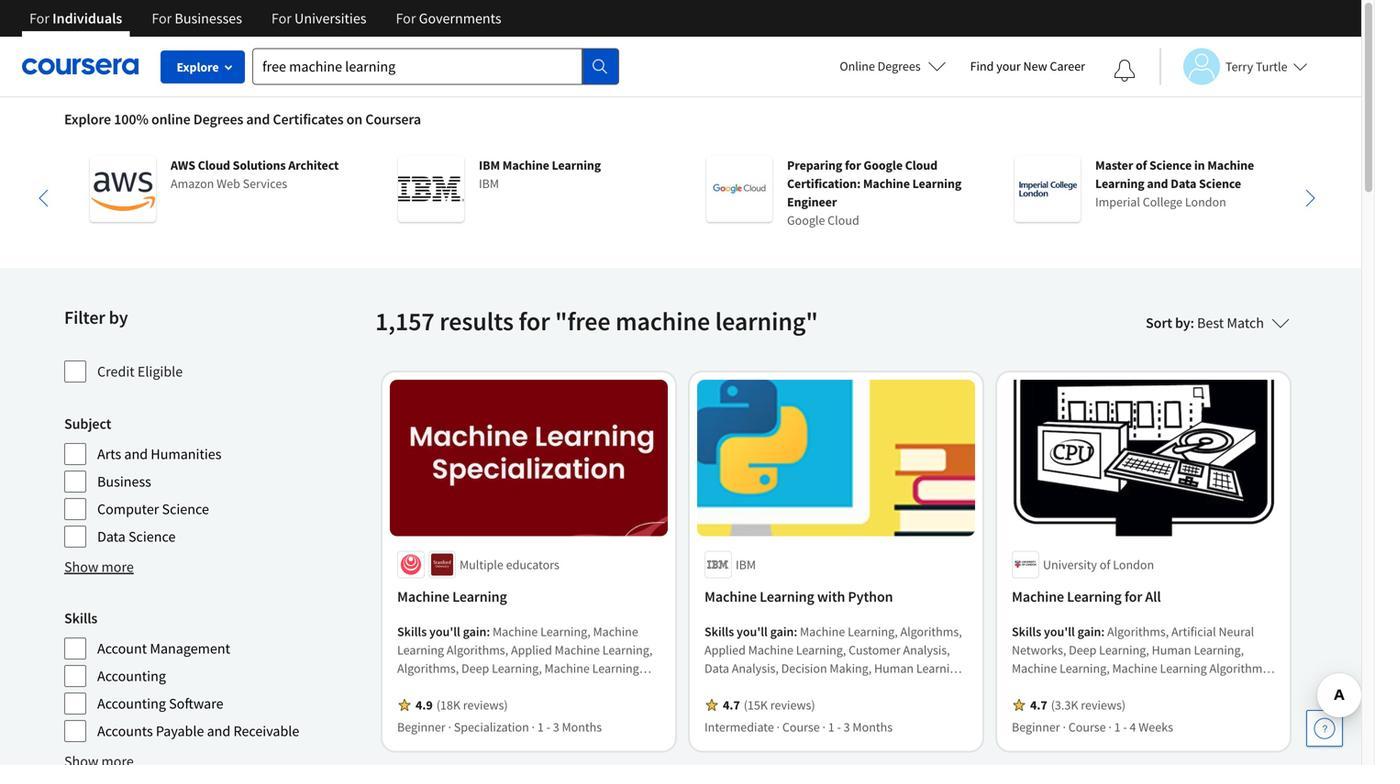 Task type: vqa. For each thing, say whether or not it's contained in the screenshot.


Task type: locate. For each thing, give the bounding box(es) containing it.
(3.3k
[[1051, 697, 1078, 713]]

machine inside preparing for google cloud certification: machine learning engineer google cloud
[[863, 175, 910, 192]]

show
[[64, 558, 98, 576]]

algorithms, up intermediate · course · 1 - 3 months in the right bottom of the page
[[802, 678, 863, 695]]

for for machine learning for all
[[1125, 587, 1142, 606]]

explore for explore 100% online degrees and certificates on coursera
[[64, 110, 111, 128]]

london down in
[[1185, 194, 1226, 210]]

of for science
[[1136, 157, 1147, 173]]

of
[[1136, 157, 1147, 173], [1100, 556, 1110, 573]]

- for machine learning with python
[[837, 719, 841, 735]]

2 you'll from the left
[[737, 623, 768, 640]]

months right specialization
[[562, 719, 602, 735]]

algorithms, artificial neural networks, deep learning, human learning, machine learning, machine learning algorithms, statistical machine learning, critical thinking, data analysis, decision making, training
[[1012, 623, 1271, 713]]

machine inside machine learning with python link
[[704, 587, 757, 606]]

1 horizontal spatial of
[[1136, 157, 1147, 173]]

critical
[[1167, 678, 1205, 695]]

1 reviews) from the left
[[463, 697, 508, 713]]

gain down machine learning with python
[[770, 623, 794, 640]]

2 skills you'll gain : from the left
[[704, 623, 800, 640]]

of right master on the top right
[[1136, 157, 1147, 173]]

online degrees
[[840, 58, 921, 74]]

1 1 from the left
[[537, 719, 544, 735]]

decision inside 'algorithms, artificial neural networks, deep learning, human learning, machine learning, machine learning algorithms, statistical machine learning, critical thinking, data analysis, decision making, training'
[[1089, 697, 1134, 713]]

: left best
[[1190, 314, 1194, 332]]

gain up deep
[[1077, 623, 1101, 640]]

you'll for machine learning with python
[[737, 623, 768, 640]]

3 for from the left
[[271, 9, 292, 28]]

4.7 (15k reviews)
[[723, 697, 815, 713]]

0 horizontal spatial making,
[[830, 660, 872, 676]]

google cloud image
[[706, 156, 772, 222]]

1 accounting from the top
[[97, 667, 166, 685]]

human down artificial at the right of the page
[[1152, 642, 1191, 658]]

1 vertical spatial python
[[866, 678, 905, 695]]

1
[[537, 719, 544, 735], [828, 719, 835, 735], [1114, 719, 1121, 735]]

making, up weeks
[[1137, 697, 1179, 713]]

1 horizontal spatial gain
[[770, 623, 794, 640]]

0 horizontal spatial skills you'll gain :
[[397, 623, 493, 640]]

businesses
[[175, 9, 242, 28]]

london
[[1185, 194, 1226, 210], [1113, 556, 1154, 573]]

decision inside machine learning, algorithms, applied machine learning, customer analysis, data analysis, decision making, human learning, machine learning algorithms, python programming, statistical machine learning, regression
[[781, 660, 827, 676]]

0 vertical spatial for
[[845, 157, 861, 173]]

1 horizontal spatial human
[[1152, 642, 1191, 658]]

explore left 100%
[[64, 110, 111, 128]]

0 vertical spatial human
[[1152, 642, 1191, 658]]

1 horizontal spatial 4.7
[[1030, 697, 1047, 713]]

and down software
[[207, 722, 231, 740]]

coursera image
[[22, 52, 139, 81]]

machine inside machine learning link
[[397, 587, 450, 606]]

100%
[[114, 110, 148, 128]]

science down in
[[1199, 175, 1241, 192]]

months down customer
[[853, 719, 893, 735]]

explore 100% online degrees and certificates on coursera
[[64, 110, 421, 128]]

0 vertical spatial of
[[1136, 157, 1147, 173]]

certificates
[[273, 110, 344, 128]]

analysis, up beginner · course · 1 - 4 weeks
[[1039, 697, 1086, 713]]

statistical inside 'algorithms, artificial neural networks, deep learning, human learning, machine learning, machine learning algorithms, statistical machine learning, critical thinking, data analysis, decision making, training'
[[1012, 678, 1064, 695]]

algorithms, up customer
[[900, 623, 962, 640]]

explore down for businesses
[[177, 59, 219, 75]]

2 course from the left
[[1068, 719, 1106, 735]]

you'll up applied
[[737, 623, 768, 640]]

for up certification:
[[845, 157, 861, 173]]

0 horizontal spatial you'll
[[429, 623, 460, 640]]

1 vertical spatial human
[[874, 660, 914, 676]]

1 course from the left
[[782, 719, 820, 735]]

solutions
[[233, 157, 286, 173]]

beginner down (3.3k
[[1012, 719, 1060, 735]]

0 vertical spatial google
[[864, 157, 903, 173]]

0 vertical spatial statistical
[[1012, 678, 1064, 695]]

you'll down machine learning
[[429, 623, 460, 640]]

"free
[[555, 305, 610, 337]]

by right filter
[[109, 306, 128, 329]]

explore inside popup button
[[177, 59, 219, 75]]

data inside subject group
[[97, 527, 126, 546]]

reviews) up specialization
[[463, 697, 508, 713]]

1 horizontal spatial you'll
[[737, 623, 768, 640]]

banner navigation
[[15, 0, 516, 50]]

1 horizontal spatial -
[[837, 719, 841, 735]]

1 horizontal spatial cloud
[[828, 212, 859, 228]]

reviews) up intermediate · course · 1 - 3 months in the right bottom of the page
[[770, 697, 815, 713]]

credit
[[97, 362, 135, 381]]

data inside machine learning, algorithms, applied machine learning, customer analysis, data analysis, decision making, human learning, machine learning algorithms, python programming, statistical machine learning, regression
[[704, 660, 729, 676]]

3 1 from the left
[[1114, 719, 1121, 735]]

for individuals
[[29, 9, 122, 28]]

0 horizontal spatial course
[[782, 719, 820, 735]]

statistical
[[1012, 678, 1064, 695], [784, 697, 836, 713]]

university of london
[[1043, 556, 1154, 573]]

cloud
[[198, 157, 230, 173], [905, 157, 938, 173], [828, 212, 859, 228]]

data up more
[[97, 527, 126, 546]]

0 horizontal spatial explore
[[64, 110, 111, 128]]

sort by : best match
[[1146, 314, 1264, 332]]

2 horizontal spatial for
[[1125, 587, 1142, 606]]

for for individuals
[[29, 9, 49, 28]]

1 horizontal spatial decision
[[1089, 697, 1134, 713]]

data science
[[97, 527, 176, 546]]

reviews) for machine learning with python
[[770, 697, 815, 713]]

python
[[848, 587, 893, 606], [866, 678, 905, 695]]

1 for machine learning
[[537, 719, 544, 735]]

course down "4.7 (15k reviews)"
[[782, 719, 820, 735]]

0 horizontal spatial gain
[[463, 623, 486, 640]]

show notifications image
[[1114, 60, 1136, 82]]

4.7 for machine learning for all
[[1030, 697, 1047, 713]]

3 - from the left
[[1123, 719, 1127, 735]]

science down humanities on the left of the page
[[162, 500, 209, 518]]

accounting down account
[[97, 667, 166, 685]]

2 vertical spatial for
[[1125, 587, 1142, 606]]

accounting up accounts
[[97, 694, 166, 713]]

making,
[[830, 660, 872, 676], [1137, 697, 1179, 713]]

-
[[546, 719, 550, 735], [837, 719, 841, 735], [1123, 719, 1127, 735]]

analysis,
[[903, 642, 950, 658], [732, 660, 779, 676], [1039, 697, 1086, 713]]

for
[[29, 9, 49, 28], [152, 9, 172, 28], [271, 9, 292, 28], [396, 9, 416, 28]]

0 vertical spatial accounting
[[97, 667, 166, 685]]

skills down machine learning
[[397, 623, 427, 640]]

payable
[[156, 722, 204, 740]]

credit eligible
[[97, 362, 183, 381]]

1 horizontal spatial google
[[864, 157, 903, 173]]

2 reviews) from the left
[[770, 697, 815, 713]]

2 vertical spatial analysis,
[[1039, 697, 1086, 713]]

months
[[562, 719, 602, 735], [853, 719, 893, 735]]

degrees
[[878, 58, 921, 74], [193, 110, 243, 128]]

accounting software
[[97, 694, 223, 713]]

0 horizontal spatial 3
[[553, 719, 559, 735]]

reviews)
[[463, 697, 508, 713], [770, 697, 815, 713], [1081, 697, 1126, 713]]

1 gain from the left
[[463, 623, 486, 640]]

3 down customer
[[844, 719, 850, 735]]

2 accounting from the top
[[97, 694, 166, 713]]

learning inside 'algorithms, artificial neural networks, deep learning, human learning, machine learning, machine learning algorithms, statistical machine learning, critical thinking, data analysis, decision making, training'
[[1160, 660, 1207, 676]]

human down customer
[[874, 660, 914, 676]]

2 1 from the left
[[828, 719, 835, 735]]

months for machine learning with python
[[853, 719, 893, 735]]

analysis, right customer
[[903, 642, 950, 658]]

0 vertical spatial decision
[[781, 660, 827, 676]]

4.7 (3.3k reviews)
[[1030, 697, 1126, 713]]

4.7 left (3.3k
[[1030, 697, 1047, 713]]

and inside "skills" group
[[207, 722, 231, 740]]

and up solutions at the top left of page
[[246, 110, 270, 128]]

2 horizontal spatial reviews)
[[1081, 697, 1126, 713]]

by
[[109, 306, 128, 329], [1175, 314, 1190, 332]]

2 horizontal spatial gain
[[1077, 623, 1101, 640]]

and
[[246, 110, 270, 128], [1147, 175, 1168, 192], [124, 445, 148, 463], [207, 722, 231, 740]]

filter
[[64, 306, 105, 329]]

6 · from the left
[[1108, 719, 1112, 735]]

architect
[[288, 157, 339, 173]]

3 reviews) from the left
[[1081, 697, 1126, 713]]

3 right specialization
[[553, 719, 559, 735]]

for left universities
[[271, 9, 292, 28]]

university
[[1043, 556, 1097, 573]]

0 vertical spatial python
[[848, 587, 893, 606]]

2 horizontal spatial 1
[[1114, 719, 1121, 735]]

2 - from the left
[[837, 719, 841, 735]]

management
[[150, 639, 230, 658]]

machine inside master of science in machine learning and data science imperial college london
[[1207, 157, 1254, 173]]

data down in
[[1171, 175, 1196, 192]]

google
[[864, 157, 903, 173], [787, 212, 825, 228]]

1 beginner from the left
[[397, 719, 446, 735]]

accounting
[[97, 667, 166, 685], [97, 694, 166, 713]]

google right preparing
[[864, 157, 903, 173]]

2 months from the left
[[853, 719, 893, 735]]

and inside subject group
[[124, 445, 148, 463]]

reviews) for machine learning for all
[[1081, 697, 1126, 713]]

1 vertical spatial decision
[[1089, 697, 1134, 713]]

learning,
[[848, 623, 898, 640], [796, 642, 846, 658], [1099, 642, 1149, 658], [1194, 642, 1244, 658], [916, 660, 966, 676], [1060, 660, 1110, 676], [1115, 678, 1165, 695], [887, 697, 937, 713]]

2 horizontal spatial analysis,
[[1039, 697, 1086, 713]]

by for filter
[[109, 306, 128, 329]]

0 horizontal spatial by
[[109, 306, 128, 329]]

statistical up intermediate · course · 1 - 3 months in the right bottom of the page
[[784, 697, 836, 713]]

- for machine learning
[[546, 719, 550, 735]]

1 horizontal spatial course
[[1068, 719, 1106, 735]]

google down engineer
[[787, 212, 825, 228]]

0 horizontal spatial beginner
[[397, 719, 446, 735]]

ibm for ibm machine learning ibm
[[479, 157, 500, 173]]

1 horizontal spatial degrees
[[878, 58, 921, 74]]

ibm
[[479, 157, 500, 173], [479, 175, 499, 192], [736, 556, 756, 573]]

skills you'll gain : down machine learning
[[397, 623, 493, 640]]

0 vertical spatial ibm
[[479, 157, 500, 173]]

python right with
[[848, 587, 893, 606]]

1 horizontal spatial explore
[[177, 59, 219, 75]]

1 horizontal spatial 3
[[844, 719, 850, 735]]

1 for from the left
[[29, 9, 49, 28]]

4.9 (18k reviews)
[[416, 697, 508, 713]]

0 vertical spatial explore
[[177, 59, 219, 75]]

human inside 'algorithms, artificial neural networks, deep learning, human learning, machine learning, machine learning algorithms, statistical machine learning, critical thinking, data analysis, decision making, training'
[[1152, 642, 1191, 658]]

1 horizontal spatial skills you'll gain :
[[704, 623, 800, 640]]

of inside master of science in machine learning and data science imperial college london
[[1136, 157, 1147, 173]]

for left "free
[[519, 305, 550, 337]]

data inside 'algorithms, artificial neural networks, deep learning, human learning, machine learning, machine learning algorithms, statistical machine learning, critical thinking, data analysis, decision making, training'
[[1012, 697, 1037, 713]]

0 vertical spatial making,
[[830, 660, 872, 676]]

beginner down the "4.9"
[[397, 719, 446, 735]]

2 gain from the left
[[770, 623, 794, 640]]

- for machine learning for all
[[1123, 719, 1127, 735]]

course down '4.7 (3.3k reviews)'
[[1068, 719, 1106, 735]]

algorithms, down machine learning for all link
[[1107, 623, 1169, 640]]

1 vertical spatial degrees
[[193, 110, 243, 128]]

for up what do you want to learn? text box
[[396, 9, 416, 28]]

0 horizontal spatial statistical
[[784, 697, 836, 713]]

1 vertical spatial of
[[1100, 556, 1110, 573]]

python down customer
[[866, 678, 905, 695]]

1 vertical spatial analysis,
[[732, 660, 779, 676]]

4.7
[[723, 697, 740, 713], [1030, 697, 1047, 713]]

1 3 from the left
[[553, 719, 559, 735]]

decision up beginner · course · 1 - 4 weeks
[[1089, 697, 1134, 713]]

find your new career link
[[961, 55, 1094, 78]]

terry turtle button
[[1159, 48, 1308, 85]]

gain for machine learning for all
[[1077, 623, 1101, 640]]

skills up account
[[64, 609, 97, 627]]

of right university
[[1100, 556, 1110, 573]]

1 horizontal spatial 1
[[828, 719, 835, 735]]

statistical up (3.3k
[[1012, 678, 1064, 695]]

1 horizontal spatial reviews)
[[770, 697, 815, 713]]

imperial
[[1095, 194, 1140, 210]]

1 horizontal spatial analysis,
[[903, 642, 950, 658]]

2 horizontal spatial -
[[1123, 719, 1127, 735]]

0 vertical spatial degrees
[[878, 58, 921, 74]]

0 vertical spatial london
[[1185, 194, 1226, 210]]

for universities
[[271, 9, 366, 28]]

skills
[[64, 609, 97, 627], [397, 623, 427, 640], [704, 623, 734, 640], [1012, 623, 1041, 640]]

1 horizontal spatial london
[[1185, 194, 1226, 210]]

1 you'll from the left
[[429, 623, 460, 640]]

by right sort at the right of the page
[[1175, 314, 1190, 332]]

for left all
[[1125, 587, 1142, 606]]

1 horizontal spatial making,
[[1137, 697, 1179, 713]]

2 4.7 from the left
[[1030, 697, 1047, 713]]

2 for from the left
[[152, 9, 172, 28]]

you'll up networks,
[[1044, 623, 1075, 640]]

0 horizontal spatial cloud
[[198, 157, 230, 173]]

best
[[1197, 314, 1224, 332]]

decision up "4.7 (15k reviews)"
[[781, 660, 827, 676]]

data left (3.3k
[[1012, 697, 1037, 713]]

skills you'll gain : for machine learning for all
[[1012, 623, 1107, 640]]

reviews) up beginner · course · 1 - 4 weeks
[[1081, 697, 1126, 713]]

4.7 up regression
[[723, 697, 740, 713]]

analysis, down applied
[[732, 660, 779, 676]]

1 vertical spatial statistical
[[784, 697, 836, 713]]

1 horizontal spatial months
[[853, 719, 893, 735]]

3 you'll from the left
[[1044, 623, 1075, 640]]

1 vertical spatial accounting
[[97, 694, 166, 713]]

all
[[1145, 587, 1161, 606]]

0 horizontal spatial for
[[519, 305, 550, 337]]

1 4.7 from the left
[[723, 697, 740, 713]]

data down applied
[[704, 660, 729, 676]]

skills you'll gain : up networks,
[[1012, 623, 1107, 640]]

3
[[553, 719, 559, 735], [844, 719, 850, 735]]

0 horizontal spatial london
[[1113, 556, 1154, 573]]

: down machine learning
[[486, 623, 490, 640]]

ibm machine learning ibm
[[479, 157, 601, 192]]

5 · from the left
[[1063, 719, 1066, 735]]

None search field
[[252, 48, 619, 85]]

1 - from the left
[[546, 719, 550, 735]]

2 vertical spatial ibm
[[736, 556, 756, 573]]

0 vertical spatial analysis,
[[903, 642, 950, 658]]

find
[[970, 58, 994, 74]]

analysis, inside 'algorithms, artificial neural networks, deep learning, human learning, machine learning, machine learning algorithms, statistical machine learning, critical thinking, data analysis, decision making, training'
[[1039, 697, 1086, 713]]

for for 1,157 results for "free machine learning"
[[519, 305, 550, 337]]

learning inside master of science in machine learning and data science imperial college london
[[1095, 175, 1145, 192]]

gain down machine learning
[[463, 623, 486, 640]]

0 horizontal spatial decision
[[781, 660, 827, 676]]

:
[[1190, 314, 1194, 332], [486, 623, 490, 640], [794, 623, 797, 640], [1101, 623, 1105, 640]]

gain for machine learning with python
[[770, 623, 794, 640]]

0 horizontal spatial -
[[546, 719, 550, 735]]

and right arts
[[124, 445, 148, 463]]

3 gain from the left
[[1077, 623, 1101, 640]]

accounting for accounting software
[[97, 694, 166, 713]]

beginner · course · 1 - 4 weeks
[[1012, 719, 1173, 735]]

3 · from the left
[[777, 719, 780, 735]]

0 horizontal spatial 4.7
[[723, 697, 740, 713]]

science down computer science
[[128, 527, 176, 546]]

0 horizontal spatial degrees
[[193, 110, 243, 128]]

for left individuals
[[29, 9, 49, 28]]

decision
[[781, 660, 827, 676], [1089, 697, 1134, 713]]

statistical inside machine learning, algorithms, applied machine learning, customer analysis, data analysis, decision making, human learning, machine learning algorithms, python programming, statistical machine learning, regression
[[784, 697, 836, 713]]

machine inside machine learning for all link
[[1012, 587, 1064, 606]]

computer
[[97, 500, 159, 518]]

python inside machine learning, algorithms, applied machine learning, customer analysis, data analysis, decision making, human learning, machine learning algorithms, python programming, statistical machine learning, regression
[[866, 678, 905, 695]]

2 horizontal spatial you'll
[[1044, 623, 1075, 640]]

1 vertical spatial making,
[[1137, 697, 1179, 713]]

2 horizontal spatial skills you'll gain :
[[1012, 623, 1107, 640]]

1 horizontal spatial beginner
[[1012, 719, 1060, 735]]

skills you'll gain : up applied
[[704, 623, 800, 640]]

london up machine learning for all link
[[1113, 556, 1154, 573]]

1 horizontal spatial for
[[845, 157, 861, 173]]

1 horizontal spatial by
[[1175, 314, 1190, 332]]

1 vertical spatial explore
[[64, 110, 111, 128]]

humanities
[[151, 445, 221, 463]]

ibm image
[[398, 156, 464, 222]]

1 horizontal spatial statistical
[[1012, 678, 1064, 695]]

learning inside machine learning, algorithms, applied machine learning, customer analysis, data analysis, decision making, human learning, machine learning algorithms, python programming, statistical machine learning, regression
[[752, 678, 799, 695]]

terry turtle
[[1226, 58, 1287, 75]]

4 for from the left
[[396, 9, 416, 28]]

explore
[[177, 59, 219, 75], [64, 110, 111, 128]]

2 beginner from the left
[[1012, 719, 1060, 735]]

3 skills you'll gain : from the left
[[1012, 623, 1107, 640]]

learning inside ibm machine learning ibm
[[552, 157, 601, 173]]

0 horizontal spatial human
[[874, 660, 914, 676]]

beginner for machine learning for all
[[1012, 719, 1060, 735]]

for left businesses
[[152, 9, 172, 28]]

reviews) for machine learning
[[463, 697, 508, 713]]

0 horizontal spatial reviews)
[[463, 697, 508, 713]]

machine learning for all link
[[1012, 586, 1275, 608]]

4.7 for machine learning with python
[[723, 697, 740, 713]]

ibm for ibm
[[736, 556, 756, 573]]

making, down customer
[[830, 660, 872, 676]]

0 horizontal spatial google
[[787, 212, 825, 228]]

online degrees button
[[825, 46, 961, 86]]

0 horizontal spatial of
[[1100, 556, 1110, 573]]

and up the college
[[1147, 175, 1168, 192]]

0 horizontal spatial months
[[562, 719, 602, 735]]

science
[[1149, 157, 1192, 173], [1199, 175, 1241, 192], [162, 500, 209, 518], [128, 527, 176, 546]]

1 vertical spatial for
[[519, 305, 550, 337]]

1 months from the left
[[562, 719, 602, 735]]

0 horizontal spatial 1
[[537, 719, 544, 735]]

2 3 from the left
[[844, 719, 850, 735]]



Task type: describe. For each thing, give the bounding box(es) containing it.
1 · from the left
[[448, 719, 451, 735]]

human inside machine learning, algorithms, applied machine learning, customer analysis, data analysis, decision making, human learning, machine learning algorithms, python programming, statistical machine learning, regression
[[874, 660, 914, 676]]

by for sort
[[1175, 314, 1190, 332]]

with
[[817, 587, 845, 606]]

for for governments
[[396, 9, 416, 28]]

arts and humanities
[[97, 445, 221, 463]]

account management
[[97, 639, 230, 658]]

training
[[1182, 697, 1225, 713]]

1 for machine learning for all
[[1114, 719, 1121, 735]]

1 vertical spatial ibm
[[479, 175, 499, 192]]

machine learning, algorithms, applied machine learning, customer analysis, data analysis, decision making, human learning, machine learning algorithms, python programming, statistical machine learning, regression
[[704, 623, 966, 732]]

amazon
[[171, 175, 214, 192]]

preparing
[[787, 157, 842, 173]]

beginner · specialization · 1 - 3 months
[[397, 719, 602, 735]]

show more
[[64, 558, 134, 576]]

(15k
[[744, 697, 768, 713]]

neural
[[1219, 623, 1254, 640]]

arts
[[97, 445, 121, 463]]

4.9
[[416, 697, 433, 713]]

for inside preparing for google cloud certification: machine learning engineer google cloud
[[845, 157, 861, 173]]

customer
[[849, 642, 901, 658]]

more
[[101, 558, 134, 576]]

for for universities
[[271, 9, 292, 28]]

course for for
[[1068, 719, 1106, 735]]

1 skills you'll gain : from the left
[[397, 623, 493, 640]]

2 · from the left
[[532, 719, 535, 735]]

1 vertical spatial london
[[1113, 556, 1154, 573]]

learning inside preparing for google cloud certification: machine learning engineer google cloud
[[912, 175, 962, 192]]

1 for machine learning with python
[[828, 719, 835, 735]]

multiple
[[460, 556, 503, 573]]

sort
[[1146, 314, 1172, 332]]

for businesses
[[152, 9, 242, 28]]

4
[[1130, 719, 1136, 735]]

intermediate
[[704, 719, 774, 735]]

course for with
[[782, 719, 820, 735]]

web
[[217, 175, 240, 192]]

programming,
[[704, 697, 781, 713]]

london inside master of science in machine learning and data science imperial college london
[[1185, 194, 1226, 210]]

subject group
[[64, 413, 364, 549]]

machine learning with python link
[[704, 586, 968, 608]]

preparing for google cloud certification: machine learning engineer google cloud
[[787, 157, 962, 228]]

What do you want to learn? text field
[[252, 48, 582, 85]]

certification:
[[787, 175, 861, 192]]

learning"
[[715, 305, 818, 337]]

results
[[440, 305, 514, 337]]

universities
[[294, 9, 366, 28]]

terry
[[1226, 58, 1253, 75]]

multiple educators
[[460, 556, 559, 573]]

on
[[346, 110, 362, 128]]

online
[[151, 110, 191, 128]]

machine inside ibm machine learning ibm
[[502, 157, 549, 173]]

data inside master of science in machine learning and data science imperial college london
[[1171, 175, 1196, 192]]

thinking,
[[1208, 678, 1258, 695]]

governments
[[419, 9, 501, 28]]

0 horizontal spatial analysis,
[[732, 660, 779, 676]]

skills you'll gain : for machine learning with python
[[704, 623, 800, 640]]

individuals
[[52, 9, 122, 28]]

machine learning link
[[397, 586, 660, 608]]

online
[[840, 58, 875, 74]]

skills up networks,
[[1012, 623, 1041, 640]]

you'll for machine learning for all
[[1044, 623, 1075, 640]]

find your new career
[[970, 58, 1085, 74]]

degrees inside dropdown button
[[878, 58, 921, 74]]

aws cloud solutions architect amazon web services
[[171, 157, 339, 192]]

(18k
[[436, 697, 460, 713]]

machine learning
[[397, 587, 507, 606]]

specialization
[[454, 719, 529, 735]]

making, inside machine learning, algorithms, applied machine learning, customer analysis, data analysis, decision making, human learning, machine learning algorithms, python programming, statistical machine learning, regression
[[830, 660, 872, 676]]

deep
[[1069, 642, 1097, 658]]

help center image
[[1314, 717, 1336, 739]]

cloud inside aws cloud solutions architect amazon web services
[[198, 157, 230, 173]]

college
[[1143, 194, 1182, 210]]

imperial college london image
[[1015, 156, 1081, 222]]

match
[[1227, 314, 1264, 332]]

beginner for machine learning
[[397, 719, 446, 735]]

filter by
[[64, 306, 128, 329]]

3 for machine learning
[[553, 719, 559, 735]]

1,157
[[375, 305, 434, 337]]

3 for machine learning with python
[[844, 719, 850, 735]]

career
[[1050, 58, 1085, 74]]

skills group
[[64, 607, 364, 743]]

subject
[[64, 415, 111, 433]]

intermediate · course · 1 - 3 months
[[704, 719, 893, 735]]

for governments
[[396, 9, 501, 28]]

: down the machine learning for all
[[1101, 623, 1105, 640]]

1,157 results for "free machine learning"
[[375, 305, 818, 337]]

master
[[1095, 157, 1133, 173]]

account
[[97, 639, 147, 658]]

coursera
[[365, 110, 421, 128]]

algorithms, up thinking,
[[1209, 660, 1271, 676]]

for for businesses
[[152, 9, 172, 28]]

master of science in machine learning and data science imperial college london
[[1095, 157, 1254, 210]]

explore button
[[161, 50, 245, 83]]

and inside master of science in machine learning and data science imperial college london
[[1147, 175, 1168, 192]]

educators
[[506, 556, 559, 573]]

2 horizontal spatial cloud
[[905, 157, 938, 173]]

aws
[[171, 157, 195, 173]]

weeks
[[1139, 719, 1173, 735]]

science left in
[[1149, 157, 1192, 173]]

artificial
[[1171, 623, 1216, 640]]

accounts payable and receivable
[[97, 722, 299, 740]]

1 vertical spatial google
[[787, 212, 825, 228]]

software
[[169, 694, 223, 713]]

months for machine learning
[[562, 719, 602, 735]]

business
[[97, 472, 151, 491]]

receivable
[[233, 722, 299, 740]]

accounts
[[97, 722, 153, 740]]

4 · from the left
[[822, 719, 826, 735]]

computer science
[[97, 500, 209, 518]]

machine learning with python
[[704, 587, 893, 606]]

explore for explore
[[177, 59, 219, 75]]

accounting for accounting
[[97, 667, 166, 685]]

networks,
[[1012, 642, 1066, 658]]

skills up applied
[[704, 623, 734, 640]]

turtle
[[1256, 58, 1287, 75]]

: down machine learning with python
[[794, 623, 797, 640]]

amazon web services image
[[90, 156, 156, 222]]

skills inside group
[[64, 609, 97, 627]]

of for london
[[1100, 556, 1110, 573]]

services
[[243, 175, 287, 192]]

making, inside 'algorithms, artificial neural networks, deep learning, human learning, machine learning, machine learning algorithms, statistical machine learning, critical thinking, data analysis, decision making, training'
[[1137, 697, 1179, 713]]

machine
[[615, 305, 710, 337]]

in
[[1194, 157, 1205, 173]]



